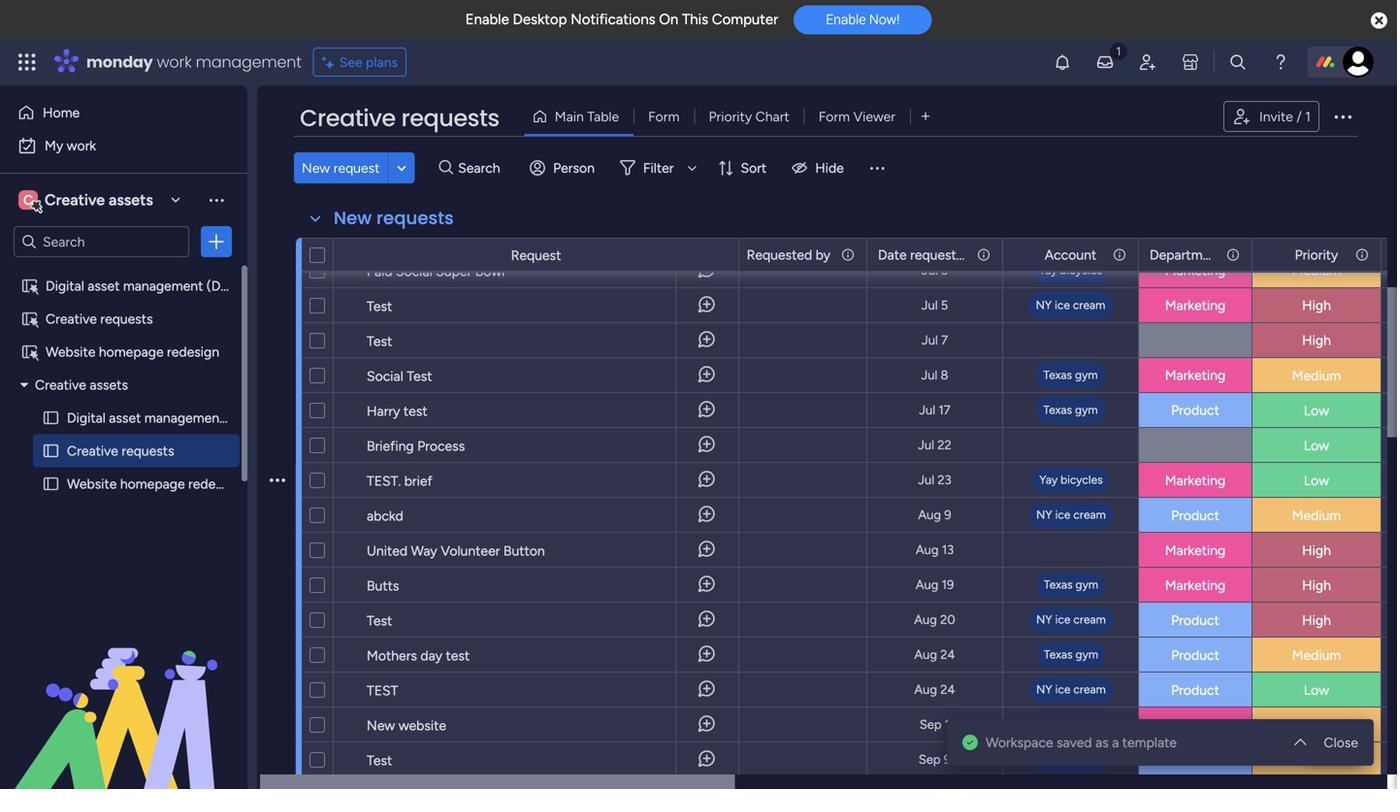 Task type: vqa. For each thing, say whether or not it's contained in the screenshot.
WORKSPACE
yes



Task type: locate. For each thing, give the bounding box(es) containing it.
table
[[587, 108, 619, 125]]

1 vertical spatial public board under template workspace image
[[20, 343, 39, 361]]

jul left 17
[[920, 402, 936, 418]]

assets right caret down image
[[90, 377, 128, 393]]

column information image right by
[[841, 247, 856, 263]]

0 vertical spatial new
[[302, 160, 330, 176]]

requests up v2 search icon
[[401, 102, 500, 134]]

1 public board image from the top
[[42, 409, 60, 427]]

as
[[1096, 734, 1109, 751]]

enable left desktop
[[466, 11, 509, 28]]

3
[[942, 263, 948, 278]]

person
[[553, 160, 595, 176]]

0 vertical spatial options image
[[207, 232, 226, 251]]

1 high from the top
[[1303, 297, 1332, 314]]

test down the 'paid'
[[367, 298, 392, 314]]

requests
[[401, 102, 500, 134], [377, 206, 454, 231], [100, 311, 153, 327], [122, 443, 174, 459]]

column information image right department
[[1226, 247, 1241, 263]]

priority chart button
[[694, 101, 804, 132]]

asset
[[88, 278, 120, 294], [109, 410, 141, 426]]

main table
[[555, 108, 619, 125]]

form left viewer
[[819, 108, 850, 125]]

new inside new requests field
[[334, 206, 372, 231]]

column information image right 3
[[976, 247, 992, 263]]

priority inside button
[[709, 108, 752, 125]]

1 vertical spatial assets
[[90, 377, 128, 393]]

0 vertical spatial creative assets
[[45, 191, 153, 209]]

gym
[[1076, 368, 1098, 382], [1076, 403, 1098, 417]]

new down request
[[334, 206, 372, 231]]

1 horizontal spatial priority
[[1295, 247, 1339, 263]]

0 horizontal spatial priority
[[709, 108, 752, 125]]

Creative requests field
[[295, 102, 504, 135]]

person button
[[522, 152, 607, 183]]

1 vertical spatial texas gym
[[1044, 403, 1098, 417]]

redesign
[[167, 344, 219, 360], [188, 476, 241, 492]]

1 vertical spatial (dam)
[[228, 410, 268, 426]]

notifications image
[[1053, 52, 1073, 72]]

1 enable from the left
[[466, 11, 509, 28]]

New requests field
[[329, 206, 459, 231]]

jul left 7
[[922, 332, 938, 348]]

column information image
[[1355, 247, 1371, 263]]

Search field
[[453, 154, 512, 182]]

priority left column information icon
[[1295, 247, 1339, 263]]

account
[[1045, 247, 1097, 263]]

creative assets up search in workspace field at the left top of the page
[[45, 191, 153, 209]]

public board image down public board image
[[42, 475, 60, 493]]

enable
[[466, 11, 509, 28], [826, 11, 866, 27]]

marketing
[[1166, 262, 1226, 279], [1166, 297, 1226, 314], [1166, 367, 1226, 383]]

0 vertical spatial gym
[[1076, 368, 1098, 382]]

enable for enable desktop notifications on this computer
[[466, 11, 509, 28]]

options image
[[207, 232, 226, 251], [270, 456, 285, 504]]

request
[[334, 160, 380, 176]]

2 public board image from the top
[[42, 475, 60, 493]]

requests down search in workspace field at the left top of the page
[[100, 311, 153, 327]]

test up social test
[[367, 333, 392, 349]]

0 horizontal spatial new
[[302, 160, 330, 176]]

1 vertical spatial new
[[334, 206, 372, 231]]

creative
[[300, 102, 396, 134], [45, 191, 105, 209], [46, 311, 97, 327], [35, 377, 86, 393], [67, 443, 118, 459]]

creative down search in workspace field at the left top of the page
[[46, 311, 97, 327]]

select product image
[[17, 52, 37, 72]]

public board image for website homepage redesign
[[42, 475, 60, 493]]

super
[[436, 263, 472, 280]]

0 horizontal spatial work
[[67, 137, 96, 154]]

Date requested field
[[874, 244, 972, 265]]

enable inside button
[[826, 11, 866, 27]]

monday marketplace image
[[1181, 52, 1201, 72]]

work right monday
[[157, 51, 192, 73]]

0 vertical spatial website homepage redesign
[[46, 344, 219, 360]]

creative for public board image
[[67, 443, 118, 459]]

/
[[1297, 108, 1302, 125]]

2 texas from the top
[[1044, 403, 1073, 417]]

social up the harry
[[367, 368, 404, 384]]

jul left '8'
[[922, 367, 938, 383]]

1 vertical spatial gym
[[1076, 403, 1098, 417]]

1 vertical spatial redesign
[[188, 476, 241, 492]]

product
[[1172, 402, 1220, 418]]

harry
[[367, 403, 400, 419]]

my work option
[[12, 130, 236, 161]]

assets
[[109, 191, 153, 209], [90, 377, 128, 393]]

invite members image
[[1139, 52, 1158, 72]]

enable left now!
[[826, 11, 866, 27]]

website
[[46, 344, 95, 360], [67, 476, 117, 492]]

1 public board under template workspace image from the top
[[20, 310, 39, 328]]

2 enable from the left
[[826, 11, 866, 27]]

column information image right account
[[1112, 247, 1128, 263]]

creative right the c
[[45, 191, 105, 209]]

creative for public board under template workspace icon for creative requests
[[46, 311, 97, 327]]

0 vertical spatial digital asset management (dam)
[[46, 278, 246, 294]]

public board under template workspace image down public board under template workspace image
[[20, 310, 39, 328]]

new for new requests
[[334, 206, 372, 231]]

update feed image
[[1096, 52, 1115, 72]]

new
[[302, 160, 330, 176], [334, 206, 372, 231]]

my
[[45, 137, 63, 154]]

0 horizontal spatial options image
[[207, 232, 226, 251]]

0 vertical spatial texas gym
[[1044, 368, 1098, 382]]

requested
[[911, 247, 972, 263]]

0 vertical spatial test
[[367, 298, 392, 314]]

list box
[[0, 265, 268, 762]]

jul for jul 3
[[922, 263, 938, 278]]

1 vertical spatial homepage
[[120, 476, 185, 492]]

priority left chart
[[709, 108, 752, 125]]

creative requests up the angle down image
[[300, 102, 500, 134]]

2 public board under template workspace image from the top
[[20, 343, 39, 361]]

workspace image
[[18, 189, 38, 211]]

Search in workspace field
[[41, 231, 162, 253]]

0 vertical spatial priority
[[709, 108, 752, 125]]

requests down the angle down image
[[377, 206, 454, 231]]

public board under template workspace image up caret down image
[[20, 343, 39, 361]]

1 vertical spatial digital
[[67, 410, 106, 426]]

1 horizontal spatial options image
[[270, 456, 285, 504]]

1 vertical spatial texas
[[1044, 403, 1073, 417]]

test up 'test'
[[407, 368, 432, 384]]

0 vertical spatial (dam)
[[207, 278, 246, 294]]

workspace options image
[[207, 190, 226, 209]]

0 vertical spatial texas
[[1044, 368, 1073, 382]]

0 vertical spatial public board image
[[42, 409, 60, 427]]

column information image for account
[[1112, 247, 1128, 263]]

date requested
[[878, 247, 972, 263]]

2 vertical spatial management
[[144, 410, 225, 426]]

(dam)
[[207, 278, 246, 294], [228, 410, 268, 426]]

plans
[[366, 54, 398, 70]]

jul left the 5
[[922, 298, 938, 313]]

4 column information image from the left
[[1226, 247, 1241, 263]]

jul for jul 5
[[922, 298, 938, 313]]

2 vertical spatial creative requests
[[67, 443, 174, 459]]

creative for workspace image
[[45, 191, 105, 209]]

see plans
[[339, 54, 398, 70]]

0 vertical spatial digital
[[46, 278, 84, 294]]

c
[[23, 192, 33, 208]]

1 vertical spatial creative requests
[[46, 311, 153, 327]]

2 form from the left
[[819, 108, 850, 125]]

public board image for digital asset management (dam)
[[42, 409, 60, 427]]

home option
[[12, 97, 236, 128]]

new inside new request button
[[302, 160, 330, 176]]

0 vertical spatial assets
[[109, 191, 153, 209]]

option
[[0, 268, 248, 272]]

0 vertical spatial public board under template workspace image
[[20, 310, 39, 328]]

1 horizontal spatial enable
[[826, 11, 866, 27]]

creative up new request
[[300, 102, 396, 134]]

department
[[1150, 247, 1223, 263]]

1 column information image from the left
[[841, 247, 856, 263]]

help image
[[1272, 52, 1291, 72]]

1 vertical spatial options image
[[270, 456, 285, 504]]

v2 ellipsis image
[[270, 770, 285, 789]]

creative assets right caret down image
[[35, 377, 128, 393]]

0 vertical spatial marketing
[[1166, 262, 1226, 279]]

2 vertical spatial marketing
[[1166, 367, 1226, 383]]

social right the 'paid'
[[396, 263, 433, 280]]

1 vertical spatial public board image
[[42, 475, 60, 493]]

see
[[339, 54, 363, 70]]

test
[[367, 298, 392, 314], [367, 333, 392, 349], [407, 368, 432, 384]]

test
[[404, 403, 428, 419]]

2 column information image from the left
[[976, 247, 992, 263]]

0 vertical spatial work
[[157, 51, 192, 73]]

desktop
[[513, 11, 567, 28]]

1 horizontal spatial form
[[819, 108, 850, 125]]

public board image up public board image
[[42, 409, 60, 427]]

0 vertical spatial high
[[1303, 297, 1332, 314]]

new left request
[[302, 160, 330, 176]]

1 horizontal spatial new
[[334, 206, 372, 231]]

public board under template workspace image
[[20, 310, 39, 328], [20, 343, 39, 361]]

0 vertical spatial creative requests
[[300, 102, 500, 134]]

work for monday
[[157, 51, 192, 73]]

invite / 1
[[1260, 108, 1311, 125]]

form up filter
[[649, 108, 680, 125]]

creative right public board image
[[67, 443, 118, 459]]

2 texas gym from the top
[[1044, 403, 1098, 417]]

jul left 3
[[922, 263, 938, 278]]

column information image
[[841, 247, 856, 263], [976, 247, 992, 263], [1112, 247, 1128, 263], [1226, 247, 1241, 263]]

1 vertical spatial high
[[1303, 332, 1332, 348]]

workspace
[[986, 734, 1054, 751]]

work
[[157, 51, 192, 73], [67, 137, 96, 154]]

requested by
[[747, 247, 831, 263]]

1 vertical spatial website
[[67, 476, 117, 492]]

jul 5
[[922, 298, 949, 313]]

creative requests right public board image
[[67, 443, 174, 459]]

request
[[511, 247, 561, 264]]

social
[[396, 263, 433, 280], [367, 368, 404, 384]]

1 vertical spatial social
[[367, 368, 404, 384]]

by
[[816, 247, 831, 263]]

1 form from the left
[[649, 108, 680, 125]]

work inside option
[[67, 137, 96, 154]]

workspace saved as a template
[[986, 734, 1177, 751]]

creative inside workspace selection element
[[45, 191, 105, 209]]

creative assets inside workspace selection element
[[45, 191, 153, 209]]

1 vertical spatial digital asset management (dam)
[[67, 410, 268, 426]]

main
[[555, 108, 584, 125]]

new for new request
[[302, 160, 330, 176]]

options image
[[1332, 105, 1355, 128]]

1 horizontal spatial work
[[157, 51, 192, 73]]

3 column information image from the left
[[1112, 247, 1128, 263]]

enable desktop notifications on this computer
[[466, 11, 779, 28]]

work right my
[[67, 137, 96, 154]]

2 marketing from the top
[[1166, 297, 1226, 314]]

filter
[[643, 160, 674, 176]]

0 horizontal spatial enable
[[466, 11, 509, 28]]

invite / 1 button
[[1224, 101, 1320, 132]]

assets up search in workspace field at the left top of the page
[[109, 191, 153, 209]]

sort
[[741, 160, 767, 176]]

creative requests
[[300, 102, 500, 134], [46, 311, 153, 327], [67, 443, 174, 459]]

1 vertical spatial work
[[67, 137, 96, 154]]

yay
[[1039, 263, 1058, 277]]

1 vertical spatial marketing
[[1166, 297, 1226, 314]]

0 horizontal spatial form
[[649, 108, 680, 125]]

date
[[878, 247, 907, 263]]

my work
[[45, 137, 96, 154]]

high
[[1303, 297, 1332, 314], [1303, 332, 1332, 348]]

1 vertical spatial creative assets
[[35, 377, 128, 393]]

priority inside field
[[1295, 247, 1339, 263]]

website homepage redesign
[[46, 344, 219, 360], [67, 476, 241, 492]]

public board image
[[42, 409, 60, 427], [42, 475, 60, 493]]

close
[[1325, 734, 1359, 751]]

1 vertical spatial priority
[[1295, 247, 1339, 263]]

creative requests down search in workspace field at the left top of the page
[[46, 311, 153, 327]]

notifications
[[571, 11, 656, 28]]



Task type: describe. For each thing, give the bounding box(es) containing it.
jul 7
[[922, 332, 948, 348]]

viewer
[[854, 108, 896, 125]]

0 vertical spatial social
[[396, 263, 433, 280]]

assets inside workspace selection element
[[109, 191, 153, 209]]

priority for priority
[[1295, 247, 1339, 263]]

Priority field
[[1291, 244, 1344, 265]]

8
[[941, 367, 949, 383]]

public board under template workspace image
[[20, 277, 39, 295]]

jul 3
[[922, 263, 948, 278]]

form viewer
[[819, 108, 896, 125]]

medium
[[1293, 262, 1342, 279]]

yay bicycles
[[1039, 263, 1103, 277]]

hide
[[816, 160, 844, 176]]

creative requests inside creative requests field
[[300, 102, 500, 134]]

chart
[[756, 108, 790, 125]]

cream
[[1073, 298, 1106, 312]]

1 marketing from the top
[[1166, 262, 1226, 279]]

dapulse close image
[[1372, 11, 1388, 31]]

ice
[[1055, 298, 1071, 312]]

hide button
[[785, 152, 856, 183]]

new request
[[302, 160, 380, 176]]

1 gym from the top
[[1076, 368, 1098, 382]]

template
[[1123, 734, 1177, 751]]

2 high from the top
[[1303, 332, 1332, 348]]

1
[[1306, 108, 1311, 125]]

0 vertical spatial redesign
[[167, 344, 219, 360]]

help button
[[1299, 734, 1367, 766]]

harry test
[[367, 403, 428, 419]]

workspace selection element
[[18, 188, 156, 214]]

requested
[[747, 247, 813, 263]]

column information image for date requested
[[976, 247, 992, 263]]

requests inside field
[[401, 102, 500, 134]]

jul 8
[[922, 367, 949, 383]]

Account field
[[1040, 244, 1102, 265]]

jul 17
[[920, 402, 951, 418]]

home
[[43, 104, 80, 121]]

requests inside field
[[377, 206, 454, 231]]

public board under template workspace image for creative requests
[[20, 310, 39, 328]]

social test
[[367, 368, 432, 384]]

priority chart
[[709, 108, 790, 125]]

john smith image
[[1343, 47, 1374, 78]]

creative right caret down image
[[35, 377, 86, 393]]

form for form viewer
[[819, 108, 850, 125]]

computer
[[712, 11, 779, 28]]

my work link
[[12, 130, 236, 161]]

bowl
[[475, 263, 505, 280]]

0 vertical spatial homepage
[[99, 344, 164, 360]]

public board under template workspace image for website homepage redesign
[[20, 343, 39, 361]]

5
[[941, 298, 949, 313]]

jul for jul 8
[[922, 367, 938, 383]]

a
[[1113, 734, 1120, 751]]

0 vertical spatial website
[[46, 344, 95, 360]]

menu image
[[868, 158, 887, 178]]

0 vertical spatial asset
[[88, 278, 120, 294]]

add view image
[[922, 109, 930, 124]]

process
[[417, 438, 465, 454]]

1 vertical spatial management
[[123, 278, 203, 294]]

2 gym from the top
[[1076, 403, 1098, 417]]

priority for priority chart
[[709, 108, 752, 125]]

filter button
[[612, 152, 704, 183]]

column information image for requested by
[[841, 247, 856, 263]]

1 texas from the top
[[1044, 368, 1073, 382]]

3 marketing from the top
[[1166, 367, 1226, 383]]

jul for jul 17
[[920, 402, 936, 418]]

form for form
[[649, 108, 680, 125]]

17
[[939, 402, 951, 418]]

invite
[[1260, 108, 1294, 125]]

caret down image
[[20, 378, 28, 392]]

now!
[[870, 11, 900, 27]]

saved
[[1057, 734, 1093, 751]]

creative inside creative requests field
[[300, 102, 396, 134]]

1 texas gym from the top
[[1044, 368, 1098, 382]]

monday work management
[[86, 51, 302, 73]]

enable now! button
[[794, 5, 932, 34]]

see plans button
[[313, 48, 407, 77]]

this
[[682, 11, 709, 28]]

on
[[659, 11, 679, 28]]

1 vertical spatial asset
[[109, 410, 141, 426]]

search everything image
[[1229, 52, 1248, 72]]

lottie animation element
[[0, 593, 248, 789]]

1 vertical spatial test
[[367, 333, 392, 349]]

1 vertical spatial website homepage redesign
[[67, 476, 241, 492]]

work for my
[[67, 137, 96, 154]]

7
[[942, 332, 948, 348]]

paid social super bowl
[[367, 263, 505, 280]]

requests right public board image
[[122, 443, 174, 459]]

home link
[[12, 97, 236, 128]]

ny ice cream
[[1036, 298, 1106, 312]]

Requested by field
[[742, 244, 836, 265]]

ny
[[1036, 298, 1052, 312]]

monday
[[86, 51, 153, 73]]

public board image
[[42, 442, 60, 460]]

jul for jul 7
[[922, 332, 938, 348]]

form viewer button
[[804, 101, 911, 132]]

briefing process
[[367, 438, 465, 454]]

lottie animation image
[[0, 593, 248, 789]]

0 vertical spatial management
[[196, 51, 302, 73]]

1 image
[[1110, 40, 1128, 62]]

list box containing digital asset management (dam)
[[0, 265, 268, 762]]

enable now!
[[826, 11, 900, 27]]

help
[[1315, 740, 1350, 760]]

new request button
[[294, 152, 388, 183]]

arrow down image
[[681, 156, 704, 180]]

close button
[[1317, 727, 1367, 758]]

sort button
[[710, 152, 779, 183]]

briefing
[[367, 438, 414, 454]]

angle down image
[[397, 161, 406, 175]]

paid
[[367, 263, 393, 280]]

2 vertical spatial test
[[407, 368, 432, 384]]

enable for enable now!
[[826, 11, 866, 27]]

v2 search image
[[439, 157, 453, 179]]

bicycles
[[1061, 263, 1103, 277]]

form button
[[634, 101, 694, 132]]

new requests
[[334, 206, 454, 231]]

Department field
[[1145, 244, 1223, 265]]

main table button
[[525, 101, 634, 132]]



